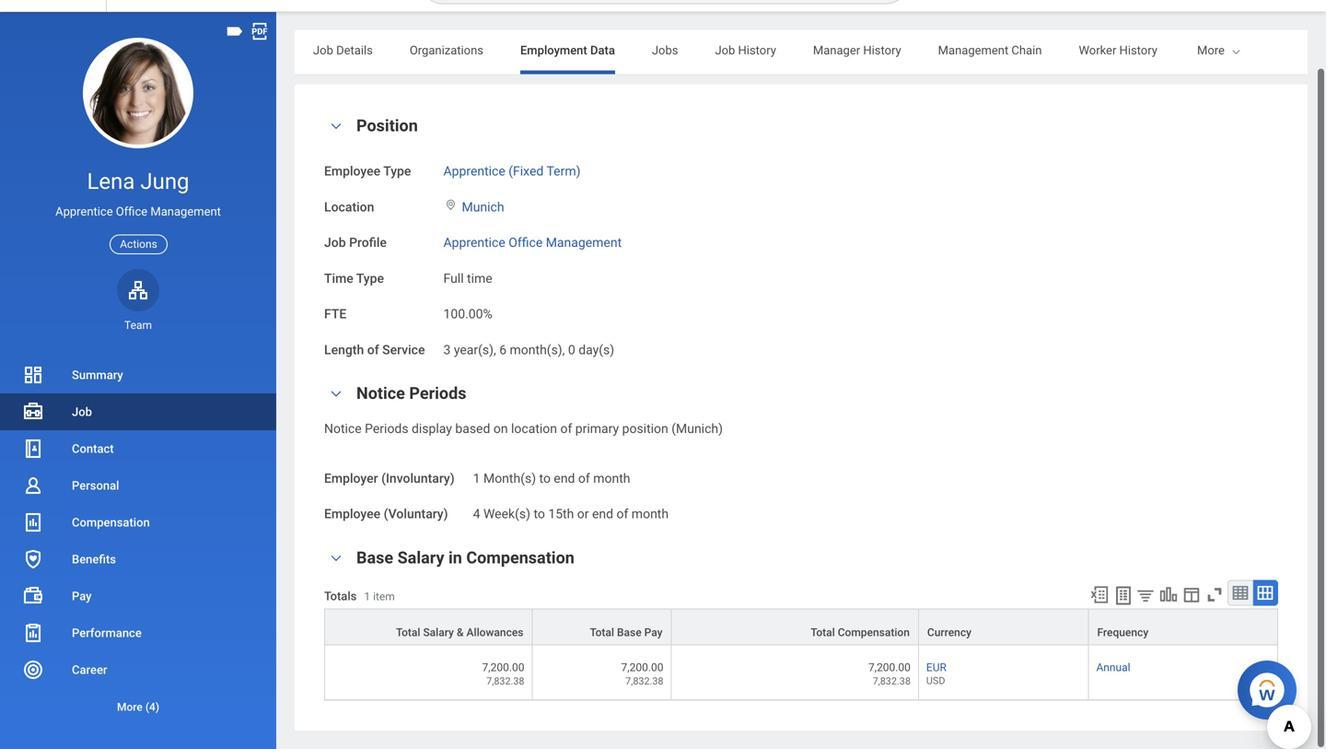 Task type: vqa. For each thing, say whether or not it's contained in the screenshot.
Salary
yes



Task type: describe. For each thing, give the bounding box(es) containing it.
position button
[[357, 116, 418, 135]]

history for worker history
[[1120, 43, 1158, 57]]

personal link
[[0, 467, 276, 504]]

lena jung
[[87, 168, 189, 194]]

2 7,832.38 from the left
[[626, 675, 664, 687]]

full
[[444, 271, 464, 286]]

job profile
[[324, 235, 387, 250]]

eur
[[927, 661, 947, 674]]

manager history
[[813, 43, 902, 57]]

fte
[[324, 306, 347, 322]]

job for job details
[[313, 43, 333, 57]]

(munich)
[[672, 421, 723, 436]]

eur link
[[927, 657, 947, 674]]

manager
[[813, 43, 861, 57]]

click to view/edit grid preferences image
[[1182, 584, 1202, 605]]

3 year(s), 6 month(s), 0 day(s)
[[444, 342, 615, 357]]

history for manager history
[[864, 43, 902, 57]]

munich
[[462, 199, 505, 214]]

based
[[455, 421, 490, 436]]

3 7,832.38 from the left
[[873, 675, 911, 687]]

more (4) button
[[0, 688, 276, 725]]

employee (voluntary)
[[324, 506, 448, 522]]

&
[[457, 626, 464, 639]]

location
[[324, 199, 374, 214]]

total for total base pay
[[590, 626, 614, 639]]

personal
[[72, 479, 119, 492]]

1 inside totals 1 item
[[364, 590, 370, 603]]

1 vertical spatial compensation
[[466, 548, 575, 567]]

actions button
[[110, 235, 167, 254]]

performance link
[[0, 615, 276, 651]]

apprentice (fixed term)
[[444, 164, 581, 179]]

item
[[373, 590, 395, 603]]

employee (voluntary) element
[[473, 495, 669, 523]]

(involuntary)
[[381, 471, 455, 486]]

month inside the 'employer (involuntary)' element
[[594, 471, 631, 486]]

notice periods display based on location of primary position (munich)
[[324, 421, 723, 436]]

apprentice office management inside position group
[[444, 235, 622, 250]]

select to filter grid data image
[[1136, 585, 1156, 605]]

employee type
[[324, 164, 411, 179]]

location
[[511, 421, 557, 436]]

employer
[[324, 471, 378, 486]]

employee for employee type
[[324, 164, 381, 179]]

personal image
[[22, 474, 44, 497]]

job details
[[313, 43, 373, 57]]

4 week(s) to 15th or end of month
[[473, 506, 669, 522]]

more for more (4)
[[117, 701, 143, 714]]

full time element
[[444, 267, 493, 286]]

employer (involuntary)
[[324, 471, 455, 486]]

jung
[[140, 168, 189, 194]]

total for total compensation
[[811, 626, 835, 639]]

time type
[[324, 271, 384, 286]]

month inside employee (voluntary) element
[[632, 506, 669, 522]]

benefits
[[72, 552, 116, 566]]

time
[[467, 271, 493, 286]]

team link
[[117, 269, 159, 333]]

additiona
[[1277, 43, 1327, 57]]

view team image
[[127, 279, 149, 301]]

pay link
[[0, 578, 276, 615]]

details
[[336, 43, 373, 57]]

benefits link
[[0, 541, 276, 578]]

of left "primary"
[[561, 421, 572, 436]]

view printable version (pdf) image
[[250, 21, 270, 41]]

compensation inside navigation pane region
[[72, 515, 150, 529]]

of inside position group
[[367, 342, 379, 357]]

contact
[[72, 442, 114, 456]]

employment
[[521, 43, 588, 57]]

performance
[[72, 626, 142, 640]]

chevron down image for notice periods
[[325, 387, 347, 400]]

1 month(s) to end of month
[[473, 471, 631, 486]]

career link
[[0, 651, 276, 688]]

term)
[[547, 164, 581, 179]]

to for week(s)
[[534, 506, 545, 522]]

more for more
[[1198, 43, 1225, 57]]

team
[[124, 319, 152, 332]]

worker
[[1079, 43, 1117, 57]]

workday assistant region
[[1238, 653, 1305, 720]]

fullscreen image
[[1205, 584, 1225, 605]]

contact image
[[22, 438, 44, 460]]

base salary in compensation button
[[357, 548, 575, 567]]

fte element
[[444, 295, 493, 323]]

row containing total salary & allowances
[[324, 608, 1279, 645]]

position
[[622, 421, 669, 436]]

career
[[72, 663, 107, 677]]

year(s),
[[454, 342, 496, 357]]

base inside total base pay popup button
[[617, 626, 642, 639]]

100.00%
[[444, 306, 493, 322]]

3 7,200.00 from the left
[[869, 661, 911, 674]]

totals 1 item
[[324, 589, 395, 603]]

on
[[494, 421, 508, 436]]

total salary & allowances button
[[325, 609, 532, 644]]

(4)
[[145, 701, 159, 714]]

export to worksheets image
[[1113, 584, 1135, 607]]

3
[[444, 342, 451, 357]]

office inside navigation pane region
[[116, 205, 148, 218]]

apprentice office management link
[[444, 231, 622, 250]]

(fixed
[[509, 164, 544, 179]]

munich link
[[462, 196, 505, 214]]

compensation inside popup button
[[838, 626, 910, 639]]

apprentice for employee type
[[444, 164, 506, 179]]

2 7,200.00 7,832.38 from the left
[[621, 661, 664, 687]]

profile
[[349, 235, 387, 250]]

management chain
[[938, 43, 1042, 57]]

chevron down image for position
[[325, 120, 347, 133]]

type for time type
[[356, 271, 384, 286]]

more (4) button
[[0, 696, 276, 718]]

toolbar inside base salary in compensation group
[[1082, 580, 1279, 608]]

history for job history
[[738, 43, 777, 57]]

of inside employee (voluntary) element
[[617, 506, 629, 522]]

periods for notice periods
[[409, 384, 467, 403]]

position group
[[324, 114, 1279, 359]]

month(s)
[[484, 471, 536, 486]]

base salary in compensation
[[357, 548, 575, 567]]

end inside employee (voluntary) element
[[592, 506, 614, 522]]

day(s)
[[579, 342, 615, 357]]

tag image
[[225, 21, 245, 41]]

summary
[[72, 368, 123, 382]]

salary for base
[[398, 548, 445, 567]]



Task type: locate. For each thing, give the bounding box(es) containing it.
7,200.00 7,832.38 down "allowances"
[[482, 661, 525, 687]]

management left 'chain'
[[938, 43, 1009, 57]]

2 employee from the top
[[324, 506, 381, 522]]

end right or
[[592, 506, 614, 522]]

0 vertical spatial end
[[554, 471, 575, 486]]

job left details
[[313, 43, 333, 57]]

0 horizontal spatial 7,200.00 7,832.38
[[482, 661, 525, 687]]

length of service element
[[444, 331, 615, 358]]

job
[[313, 43, 333, 57], [715, 43, 736, 57], [324, 235, 346, 250], [72, 405, 92, 419]]

time
[[324, 271, 354, 286]]

2 row from the top
[[324, 645, 1279, 700]]

row containing 7,200.00
[[324, 645, 1279, 700]]

1 horizontal spatial base
[[617, 626, 642, 639]]

history right manager
[[864, 43, 902, 57]]

summary link
[[0, 357, 276, 393]]

total compensation
[[811, 626, 910, 639]]

0 horizontal spatial office
[[116, 205, 148, 218]]

full time
[[444, 271, 493, 286]]

more (4)
[[117, 701, 159, 714]]

employee inside 'notice periods' group
[[324, 506, 381, 522]]

pay image
[[22, 585, 44, 607]]

frequency button
[[1089, 609, 1278, 644]]

apprentice up full time element
[[444, 235, 506, 250]]

1
[[473, 471, 480, 486], [364, 590, 370, 603]]

1 horizontal spatial month
[[632, 506, 669, 522]]

performance image
[[22, 622, 44, 644]]

management down "term)"
[[546, 235, 622, 250]]

annual
[[1097, 661, 1131, 674]]

compensation image
[[22, 511, 44, 533]]

more inside dropdown button
[[117, 701, 143, 714]]

office inside apprentice office management link
[[509, 235, 543, 250]]

month(s),
[[510, 342, 565, 357]]

1 horizontal spatial end
[[592, 506, 614, 522]]

1 vertical spatial end
[[592, 506, 614, 522]]

management
[[938, 43, 1009, 57], [151, 205, 221, 218], [546, 235, 622, 250]]

2 horizontal spatial 7,200.00
[[869, 661, 911, 674]]

0 vertical spatial more
[[1198, 43, 1225, 57]]

to
[[539, 471, 551, 486], [534, 506, 545, 522]]

notice periods
[[357, 384, 467, 403]]

compensation left the currency
[[838, 626, 910, 639]]

apprentice office management down the lena jung
[[55, 205, 221, 218]]

0 vertical spatial 1
[[473, 471, 480, 486]]

0 vertical spatial management
[[938, 43, 1009, 57]]

job for job history
[[715, 43, 736, 57]]

data
[[591, 43, 615, 57]]

contact link
[[0, 430, 276, 467]]

0 horizontal spatial 7,200.00
[[482, 661, 525, 674]]

notice periods button
[[357, 384, 467, 403]]

2 vertical spatial compensation
[[838, 626, 910, 639]]

management inside navigation pane region
[[151, 205, 221, 218]]

actions
[[120, 238, 157, 251]]

job up contact
[[72, 405, 92, 419]]

0 horizontal spatial periods
[[365, 421, 409, 436]]

row
[[324, 608, 1279, 645], [324, 645, 1279, 700]]

2 horizontal spatial compensation
[[838, 626, 910, 639]]

banner
[[0, 0, 1327, 12]]

type for employee type
[[383, 164, 411, 179]]

month right or
[[632, 506, 669, 522]]

0 horizontal spatial 1
[[364, 590, 370, 603]]

1 vertical spatial office
[[509, 235, 543, 250]]

month up employee (voluntary) element
[[594, 471, 631, 486]]

tab list
[[295, 30, 1327, 74]]

annual link
[[1097, 657, 1131, 674]]

0 vertical spatial type
[[383, 164, 411, 179]]

usd
[[927, 675, 946, 686]]

1 vertical spatial management
[[151, 205, 221, 218]]

location image
[[444, 198, 458, 211]]

chain
[[1012, 43, 1042, 57]]

tab list containing job details
[[295, 30, 1327, 74]]

7,832.38 left usd
[[873, 675, 911, 687]]

1 horizontal spatial more
[[1198, 43, 1225, 57]]

7,200.00
[[482, 661, 525, 674], [621, 661, 664, 674], [869, 661, 911, 674]]

2 vertical spatial management
[[546, 235, 622, 250]]

chevron down image left position in the top left of the page
[[325, 120, 347, 133]]

pay
[[72, 589, 92, 603], [645, 626, 663, 639]]

of
[[367, 342, 379, 357], [561, 421, 572, 436], [578, 471, 590, 486], [617, 506, 629, 522]]

1 horizontal spatial management
[[546, 235, 622, 250]]

type down position in the top left of the page
[[383, 164, 411, 179]]

chevron down image down 'length'
[[325, 387, 347, 400]]

type
[[383, 164, 411, 179], [356, 271, 384, 286]]

more left additiona
[[1198, 43, 1225, 57]]

2 total from the left
[[590, 626, 614, 639]]

notice periods group
[[324, 381, 1279, 524]]

1 horizontal spatial compensation
[[466, 548, 575, 567]]

job for job profile
[[324, 235, 346, 250]]

7,832.38 down total base pay
[[626, 675, 664, 687]]

2 horizontal spatial management
[[938, 43, 1009, 57]]

employee up location
[[324, 164, 381, 179]]

total salary & allowances
[[396, 626, 524, 639]]

1 vertical spatial employee
[[324, 506, 381, 522]]

total base pay button
[[533, 609, 671, 644]]

total
[[396, 626, 421, 639], [590, 626, 614, 639], [811, 626, 835, 639]]

benefits image
[[22, 548, 44, 570]]

management inside position group
[[546, 235, 622, 250]]

to inside the 'employer (involuntary)' element
[[539, 471, 551, 486]]

1 vertical spatial apprentice office management
[[444, 235, 622, 250]]

timeline
[[1195, 43, 1240, 57]]

7,200.00 down "allowances"
[[482, 661, 525, 674]]

7,832.38 down "allowances"
[[487, 675, 525, 687]]

3 history from the left
[[1120, 43, 1158, 57]]

1 vertical spatial chevron down image
[[325, 387, 347, 400]]

0 horizontal spatial apprentice office management
[[55, 205, 221, 218]]

to right month(s)
[[539, 471, 551, 486]]

1 vertical spatial month
[[632, 506, 669, 522]]

2 horizontal spatial history
[[1120, 43, 1158, 57]]

(voluntary)
[[384, 506, 448, 522]]

organizations
[[410, 43, 484, 57]]

1 row from the top
[[324, 608, 1279, 645]]

employee inside position group
[[324, 164, 381, 179]]

1 vertical spatial type
[[356, 271, 384, 286]]

pay inside popup button
[[645, 626, 663, 639]]

end up employee (voluntary) element
[[554, 471, 575, 486]]

1 horizontal spatial apprentice office management
[[444, 235, 622, 250]]

chevron down image
[[325, 552, 347, 565]]

0 vertical spatial month
[[594, 471, 631, 486]]

1 horizontal spatial 1
[[473, 471, 480, 486]]

1 7,832.38 from the left
[[487, 675, 525, 687]]

0 horizontal spatial base
[[357, 548, 394, 567]]

compensation down 'personal' in the left of the page
[[72, 515, 150, 529]]

position
[[357, 116, 418, 135]]

1 horizontal spatial 7,200.00
[[621, 661, 664, 674]]

1 total from the left
[[396, 626, 421, 639]]

pay inside navigation pane region
[[72, 589, 92, 603]]

in
[[449, 548, 462, 567]]

0 horizontal spatial compensation
[[72, 515, 150, 529]]

salary for total
[[423, 626, 454, 639]]

1 vertical spatial 1
[[364, 590, 370, 603]]

2 chevron down image from the top
[[325, 387, 347, 400]]

week(s)
[[484, 506, 531, 522]]

1 horizontal spatial pay
[[645, 626, 663, 639]]

apprentice
[[444, 164, 506, 179], [55, 205, 113, 218], [444, 235, 506, 250]]

expand table image
[[1257, 583, 1275, 602]]

1 chevron down image from the top
[[325, 120, 347, 133]]

lena
[[87, 168, 135, 194]]

0 horizontal spatial history
[[738, 43, 777, 57]]

more left (4)
[[117, 701, 143, 714]]

salary left in
[[398, 548, 445, 567]]

0 vertical spatial apprentice office management
[[55, 205, 221, 218]]

0 horizontal spatial month
[[594, 471, 631, 486]]

1 vertical spatial more
[[117, 701, 143, 714]]

table image
[[1232, 583, 1250, 602]]

employee for employee (voluntary)
[[324, 506, 381, 522]]

notice down length of service
[[357, 384, 405, 403]]

chevron down image
[[325, 120, 347, 133], [325, 387, 347, 400]]

or
[[577, 506, 589, 522]]

view worker - expand/collapse chart image
[[1159, 584, 1179, 605]]

history left manager
[[738, 43, 777, 57]]

4
[[473, 506, 480, 522]]

compensation link
[[0, 504, 276, 541]]

frequency
[[1098, 626, 1149, 639]]

0 horizontal spatial more
[[117, 701, 143, 714]]

apprentice up munich "link"
[[444, 164, 506, 179]]

total base pay
[[590, 626, 663, 639]]

0 vertical spatial to
[[539, 471, 551, 486]]

of inside the 'employer (involuntary)' element
[[578, 471, 590, 486]]

1 left month(s)
[[473, 471, 480, 486]]

1 vertical spatial base
[[617, 626, 642, 639]]

0 vertical spatial notice
[[357, 384, 405, 403]]

0 vertical spatial periods
[[409, 384, 467, 403]]

0 vertical spatial chevron down image
[[325, 120, 347, 133]]

notice
[[357, 384, 405, 403], [324, 421, 362, 436]]

7,200.00 7,832.38 left usd
[[869, 661, 911, 687]]

7,832.38
[[487, 675, 525, 687], [626, 675, 664, 687], [873, 675, 911, 687]]

total compensation button
[[672, 609, 918, 644]]

0 vertical spatial employee
[[324, 164, 381, 179]]

history
[[738, 43, 777, 57], [864, 43, 902, 57], [1120, 43, 1158, 57]]

7,200.00 7,832.38 down total base pay
[[621, 661, 664, 687]]

compensation down week(s)
[[466, 548, 575, 567]]

1 horizontal spatial total
[[590, 626, 614, 639]]

toolbar
[[1082, 580, 1279, 608]]

navigation pane region
[[0, 12, 276, 749]]

1 horizontal spatial history
[[864, 43, 902, 57]]

0 vertical spatial salary
[[398, 548, 445, 567]]

job left profile
[[324, 235, 346, 250]]

apprentice (fixed term) link
[[444, 160, 581, 179]]

summary image
[[22, 364, 44, 386]]

0 horizontal spatial 7,832.38
[[487, 675, 525, 687]]

1 vertical spatial salary
[[423, 626, 454, 639]]

display
[[412, 421, 452, 436]]

apprentice office management inside navigation pane region
[[55, 205, 221, 218]]

of right or
[[617, 506, 629, 522]]

career image
[[22, 659, 44, 681]]

1 inside the 'employer (involuntary)' element
[[473, 471, 480, 486]]

0 horizontal spatial pay
[[72, 589, 92, 603]]

base
[[357, 548, 394, 567], [617, 626, 642, 639]]

1 horizontal spatial 7,200.00 7,832.38
[[621, 661, 664, 687]]

total for total salary & allowances
[[396, 626, 421, 639]]

employee down "employer"
[[324, 506, 381, 522]]

management inside tab list
[[938, 43, 1009, 57]]

list containing summary
[[0, 357, 276, 725]]

type right time
[[356, 271, 384, 286]]

apprentice office management
[[55, 205, 221, 218], [444, 235, 622, 250]]

0 vertical spatial compensation
[[72, 515, 150, 529]]

0 vertical spatial pay
[[72, 589, 92, 603]]

1 7,200.00 7,832.38 from the left
[[482, 661, 525, 687]]

0 horizontal spatial management
[[151, 205, 221, 218]]

jobs
[[652, 43, 678, 57]]

1 history from the left
[[738, 43, 777, 57]]

0 horizontal spatial end
[[554, 471, 575, 486]]

end
[[554, 471, 575, 486], [592, 506, 614, 522]]

1 left item
[[364, 590, 370, 603]]

1 7,200.00 from the left
[[482, 661, 525, 674]]

Search Workday  search field
[[470, 0, 870, 2]]

apprentice office management down the munich
[[444, 235, 622, 250]]

apprentice inside navigation pane region
[[55, 205, 113, 218]]

service
[[382, 342, 425, 357]]

job right the jobs
[[715, 43, 736, 57]]

management down jung
[[151, 205, 221, 218]]

1 vertical spatial apprentice
[[55, 205, 113, 218]]

2 horizontal spatial 7,200.00 7,832.38
[[869, 661, 911, 687]]

0 vertical spatial office
[[116, 205, 148, 218]]

notice up "employer"
[[324, 421, 362, 436]]

salary inside popup button
[[423, 626, 454, 639]]

month
[[594, 471, 631, 486], [632, 506, 669, 522]]

chevron down image inside 'notice periods' group
[[325, 387, 347, 400]]

3 total from the left
[[811, 626, 835, 639]]

1 horizontal spatial 7,832.38
[[626, 675, 664, 687]]

0
[[568, 342, 576, 357]]

3 7,200.00 7,832.38 from the left
[[869, 661, 911, 687]]

team lena jung element
[[117, 318, 159, 333]]

1 employee from the top
[[324, 164, 381, 179]]

2 7,200.00 from the left
[[621, 661, 664, 674]]

1 vertical spatial pay
[[645, 626, 663, 639]]

to inside employee (voluntary) element
[[534, 506, 545, 522]]

office
[[116, 205, 148, 218], [509, 235, 543, 250]]

job image
[[22, 401, 44, 423]]

apprentice for job profile
[[444, 235, 506, 250]]

currency button
[[919, 609, 1088, 644]]

totals
[[324, 589, 357, 603]]

7,200.00 down the total compensation
[[869, 661, 911, 674]]

6
[[500, 342, 507, 357]]

to left 15th
[[534, 506, 545, 522]]

1 vertical spatial notice
[[324, 421, 362, 436]]

0 horizontal spatial total
[[396, 626, 421, 639]]

1 vertical spatial to
[[534, 506, 545, 522]]

worker history
[[1079, 43, 1158, 57]]

of right 'length'
[[367, 342, 379, 357]]

notice for notice periods
[[357, 384, 405, 403]]

periods for notice periods display based on location of primary position (munich)
[[365, 421, 409, 436]]

export to excel image
[[1090, 584, 1110, 605]]

to for month(s)
[[539, 471, 551, 486]]

employer (involuntary) element
[[473, 460, 631, 487]]

job inside position group
[[324, 235, 346, 250]]

history right worker
[[1120, 43, 1158, 57]]

notice for notice periods display based on location of primary position (munich)
[[324, 421, 362, 436]]

end inside the 'employer (involuntary)' element
[[554, 471, 575, 486]]

job inside navigation pane region
[[72, 405, 92, 419]]

salary left &
[[423, 626, 454, 639]]

2 vertical spatial apprentice
[[444, 235, 506, 250]]

length of service
[[324, 342, 425, 357]]

1 vertical spatial periods
[[365, 421, 409, 436]]

list
[[0, 357, 276, 725]]

job history
[[715, 43, 777, 57]]

apprentice down lena
[[55, 205, 113, 218]]

1 horizontal spatial periods
[[409, 384, 467, 403]]

primary
[[576, 421, 619, 436]]

0 vertical spatial apprentice
[[444, 164, 506, 179]]

15th
[[548, 506, 574, 522]]

2 history from the left
[[864, 43, 902, 57]]

7,200.00 down total base pay
[[621, 661, 664, 674]]

periods down notice periods
[[365, 421, 409, 436]]

of up employee (voluntary) element
[[578, 471, 590, 486]]

0 vertical spatial base
[[357, 548, 394, 567]]

2 horizontal spatial total
[[811, 626, 835, 639]]

salary
[[398, 548, 445, 567], [423, 626, 454, 639]]

1 horizontal spatial office
[[509, 235, 543, 250]]

2 horizontal spatial 7,832.38
[[873, 675, 911, 687]]

base salary in compensation group
[[324, 546, 1279, 701]]

periods up 'display'
[[409, 384, 467, 403]]



